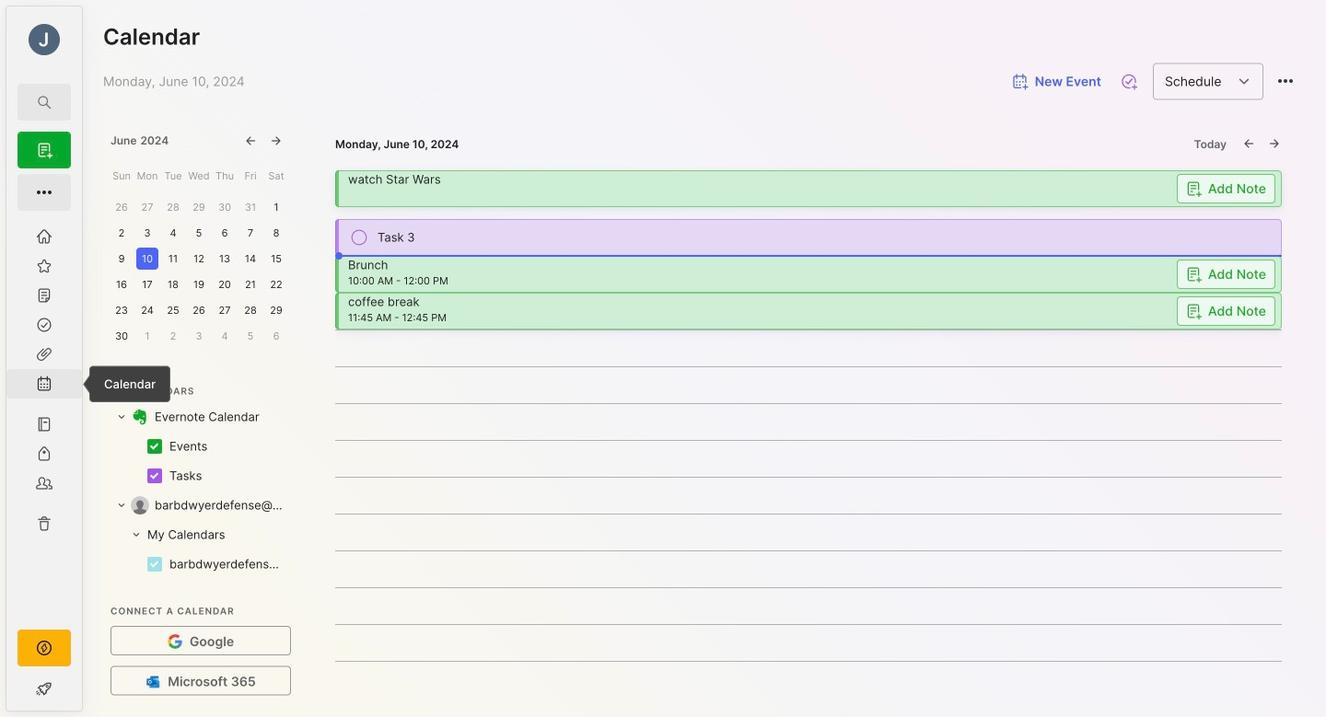 Task type: vqa. For each thing, say whether or not it's contained in the screenshot.
New Task IMAGE
yes



Task type: locate. For each thing, give the bounding box(es) containing it.
arrow image
[[116, 412, 127, 423], [116, 500, 127, 511], [131, 530, 142, 541]]

None text field
[[1166, 74, 1232, 89]]

row
[[111, 403, 288, 432], [111, 432, 288, 462], [111, 462, 288, 491], [111, 491, 288, 521], [111, 521, 288, 550], [111, 550, 288, 580]]

arrow image for first grid from the top
[[116, 412, 127, 423]]

tree
[[6, 222, 82, 614]]

cell right the select1034 option
[[170, 467, 210, 486]]

None checkbox
[[378, 229, 1276, 246]]

cell for fifth row from the bottom of the page
[[170, 438, 215, 456]]

cell right "select1030" checkbox
[[170, 556, 288, 574]]

None field
[[1154, 63, 1264, 100]]

June field
[[111, 134, 140, 148]]

1 vertical spatial arrow image
[[116, 500, 127, 511]]

Select1033 checkbox
[[147, 440, 162, 454]]

row group
[[111, 521, 288, 580]]

home image
[[35, 228, 53, 246]]

cell up "select1030" checkbox
[[142, 526, 225, 545]]

click to expand image
[[81, 684, 94, 706]]

grid
[[111, 403, 288, 491], [111, 491, 288, 580]]

Account field
[[6, 21, 82, 58]]

cell
[[155, 408, 263, 427], [170, 438, 215, 456], [170, 467, 210, 486], [155, 497, 288, 515], [142, 526, 225, 545], [170, 556, 288, 574]]

1 row from the top
[[111, 403, 288, 432]]

cell right select1033 checkbox
[[170, 438, 215, 456]]

cell down the select1034 option
[[155, 497, 288, 515]]

Help and Learning task checklist field
[[6, 675, 82, 704]]

more actions image
[[1275, 70, 1297, 92]]

Select1034 checkbox
[[147, 469, 162, 484]]

watch Star Wars Event actions field
[[335, 170, 1283, 207]]

0 vertical spatial arrow image
[[116, 412, 127, 423]]

2024 field
[[140, 134, 172, 148]]

1 grid from the top
[[111, 403, 288, 491]]

cell up select1033 checkbox
[[155, 408, 263, 427]]



Task type: describe. For each thing, give the bounding box(es) containing it.
3 row from the top
[[111, 462, 288, 491]]

tree inside 'main' element
[[6, 222, 82, 614]]

More actions field
[[1268, 63, 1305, 100]]

edit search image
[[33, 91, 55, 113]]

4 row from the top
[[111, 491, 288, 521]]

6 row from the top
[[111, 550, 288, 580]]

2 row from the top
[[111, 432, 288, 462]]

new task image
[[1121, 72, 1139, 91]]

Select1030 checkbox
[[147, 558, 162, 572]]

2 vertical spatial arrow image
[[131, 530, 142, 541]]

new note image
[[33, 182, 55, 204]]

account image
[[29, 24, 60, 55]]

Brunch Event actions field
[[335, 256, 1283, 293]]

arrow image for 2nd grid
[[116, 500, 127, 511]]

main element
[[0, 0, 88, 718]]

2 grid from the top
[[111, 491, 288, 580]]

cell for 5th row
[[142, 526, 225, 545]]

cell for fourth row from the bottom of the page
[[170, 467, 210, 486]]

upgrade image
[[33, 638, 55, 660]]

5 row from the top
[[111, 521, 288, 550]]

coffee break Event actions field
[[335, 293, 1283, 330]]

cell for first row from the bottom of the page
[[170, 556, 288, 574]]

new note image
[[33, 139, 55, 161]]



